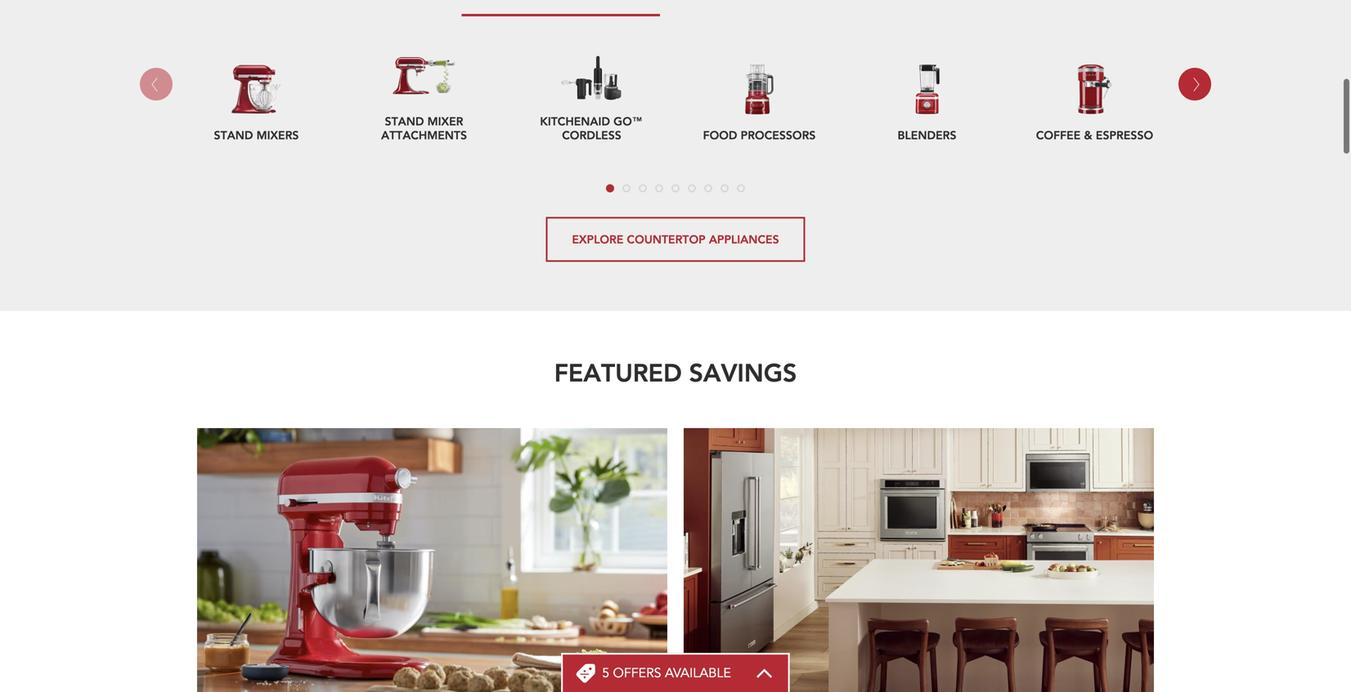 Task type: describe. For each thing, give the bounding box(es) containing it.
explore countertop appliances link
[[546, 217, 806, 262]]

cordless
[[562, 127, 622, 143]]

coffee & espresso
[[1036, 127, 1154, 143]]

stand for stand mixers
[[214, 127, 253, 143]]

food processors
[[703, 127, 816, 143]]

food processors link
[[684, 16, 835, 160]]

a set of three kitchenaid go™ cordless appliances. image
[[559, 50, 625, 102]]

attachments
[[381, 127, 467, 143]]

blenders
[[898, 127, 957, 143]]

5
[[602, 665, 610, 683]]

explore
[[572, 232, 624, 247]]

blenders link
[[852, 16, 1003, 160]]

available
[[665, 665, 731, 683]]

offers
[[613, 665, 662, 683]]

stand mixer attachments link
[[349, 16, 500, 160]]

kitchenaid stand mixer image
[[197, 429, 668, 693]]

featured savings
[[554, 357, 797, 389]]

featured
[[554, 357, 682, 389]]

kitchenaid® kitchen appliances image
[[684, 429, 1154, 693]]

5 offers available
[[602, 665, 731, 683]]

mixers
[[257, 127, 299, 143]]

appliances
[[709, 232, 779, 247]]

stand mixers link
[[181, 16, 332, 160]]

0 vertical spatial tab list
[[189, 0, 1163, 16]]

promo tag image
[[576, 664, 596, 684]]

&
[[1084, 127, 1093, 143]]

explore countertop appliances
[[572, 232, 779, 247]]

chevron icon image
[[756, 669, 774, 679]]

kitchenaid go™ cordless link
[[516, 16, 668, 160]]



Task type: vqa. For each thing, say whether or not it's contained in the screenshot.
STAND within the Stand Mixer Attachments
yes



Task type: locate. For each thing, give the bounding box(es) containing it.
1 horizontal spatial stand
[[385, 114, 424, 129]]

stand
[[385, 114, 424, 129], [214, 127, 253, 143]]

coffee
[[1036, 127, 1081, 143]]

go™
[[614, 114, 644, 129]]

stand for stand mixer attachments
[[385, 114, 424, 129]]

stand inside stand mixer attachments
[[385, 114, 424, 129]]

kitchenaid go™ cordless
[[540, 114, 644, 143]]

kitchenaid
[[540, 114, 610, 129]]

previous image
[[144, 73, 165, 95], [1187, 73, 1207, 95]]

heading
[[602, 665, 731, 683]]

countertop
[[627, 232, 706, 247]]

0 horizontal spatial stand
[[214, 127, 253, 143]]

2 previous image from the left
[[1187, 73, 1207, 95]]

1 vertical spatial tab list
[[181, 185, 1171, 193]]

0 horizontal spatial previous image
[[144, 73, 165, 95]]

coffee & espresso link
[[1019, 16, 1171, 160]]

stand inside stand mixers link
[[214, 127, 253, 143]]

tab list
[[189, 0, 1163, 16], [181, 185, 1171, 193]]

stand mixer attachments
[[381, 114, 467, 143]]

savings
[[689, 357, 797, 389]]

mixer
[[428, 114, 463, 129]]

stand left mixer at the left of page
[[385, 114, 424, 129]]

1 horizontal spatial previous image
[[1187, 73, 1207, 95]]

stand mixers
[[214, 127, 299, 143]]

heading containing 5
[[602, 665, 731, 683]]

food
[[703, 127, 738, 143]]

espresso
[[1096, 127, 1154, 143]]

stand left mixers
[[214, 127, 253, 143]]

1 previous image from the left
[[144, 73, 165, 95]]

processors
[[741, 127, 816, 143]]



